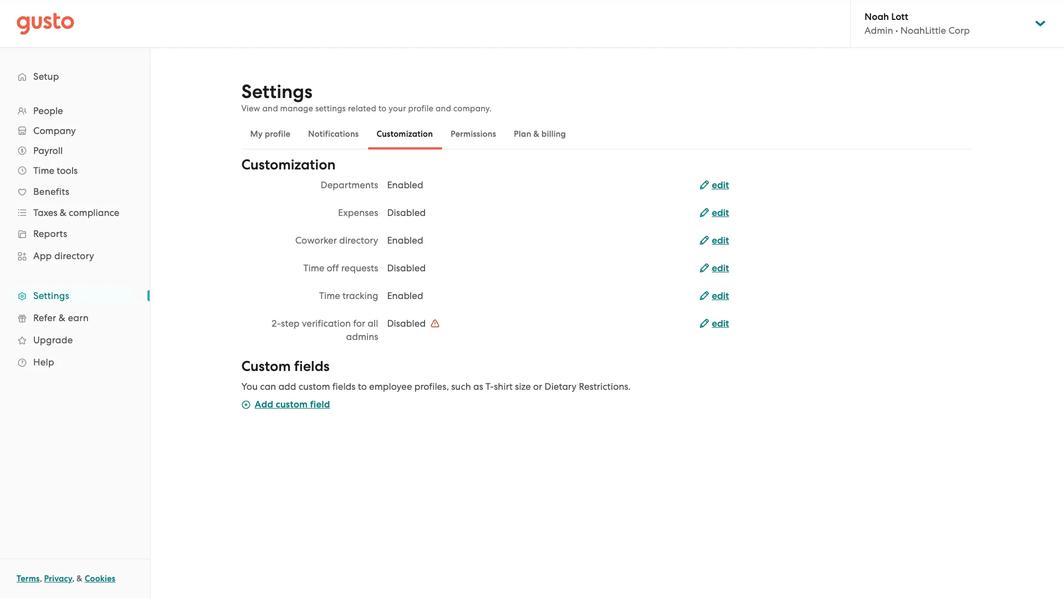 Task type: vqa. For each thing, say whether or not it's contained in the screenshot.
1st the "," from the right
yes



Task type: describe. For each thing, give the bounding box(es) containing it.
setup link
[[11, 67, 139, 87]]

manage
[[280, 104, 313, 114]]

billing
[[542, 129, 566, 139]]

profile inside button
[[265, 129, 291, 139]]

list containing people
[[0, 101, 150, 374]]

settings tabs tab list
[[242, 119, 974, 150]]

privacy
[[44, 575, 72, 585]]

time for time tracking
[[319, 291, 340, 302]]

1 edit button from the top
[[700, 179, 730, 192]]

disabled for time off requests
[[387, 263, 426, 274]]

taxes & compliance
[[33, 207, 119, 219]]

earn
[[68, 313, 89, 324]]

privacy link
[[44, 575, 72, 585]]

step
[[281, 318, 300, 329]]

taxes & compliance button
[[11, 203, 139, 223]]

people button
[[11, 101, 139, 121]]

plan & billing
[[514, 129, 566, 139]]

notifications button
[[300, 121, 368, 148]]

upgrade link
[[11, 331, 139, 351]]

off
[[327, 263, 339, 274]]

time tracking
[[319, 291, 378, 302]]

size
[[515, 382, 531, 393]]

compliance
[[69, 207, 119, 219]]

refer & earn link
[[11, 308, 139, 328]]

payroll
[[33, 145, 63, 156]]

app
[[33, 251, 52, 262]]

shirt
[[494, 382, 513, 393]]

taxes
[[33, 207, 57, 219]]

custom
[[242, 358, 291, 375]]

time tools button
[[11, 161, 139, 181]]

plan
[[514, 129, 532, 139]]

directory for app directory
[[54, 251, 94, 262]]

help
[[33, 357, 54, 368]]

coworker directory
[[295, 235, 378, 246]]

gusto navigation element
[[0, 48, 150, 392]]

terms , privacy , & cookies
[[17, 575, 116, 585]]

1 and from the left
[[263, 104, 278, 114]]

disabled for 2-step verification for all admins
[[387, 318, 428, 329]]

notifications
[[308, 129, 359, 139]]

profiles,
[[415, 382, 449, 393]]

cookies button
[[85, 573, 116, 586]]

tools
[[57, 165, 78, 176]]

edit for off
[[712, 263, 730, 275]]

customization inside customization button
[[377, 129, 433, 139]]

my profile
[[250, 129, 291, 139]]

your
[[389, 104, 406, 114]]

noah
[[865, 11, 890, 23]]

& for compliance
[[60, 207, 67, 219]]

people
[[33, 105, 63, 116]]

add
[[255, 399, 274, 411]]

as
[[474, 382, 484, 393]]

refer
[[33, 313, 56, 324]]

& left the cookies
[[77, 575, 83, 585]]

2 edit button from the top
[[700, 207, 730, 220]]

all
[[368, 318, 378, 329]]

lott
[[892, 11, 909, 23]]

•
[[896, 25, 899, 36]]

settings for settings view and manage settings related to your profile and company.
[[242, 80, 313, 103]]

employee
[[369, 382, 412, 393]]

directory for coworker directory
[[339, 235, 378, 246]]

edit for step
[[712, 318, 730, 330]]

enabled for coworker directory
[[387, 235, 424, 246]]

such
[[452, 382, 471, 393]]

upgrade
[[33, 335, 73, 346]]

1 vertical spatial custom
[[276, 399, 308, 411]]

settings view and manage settings related to your profile and company.
[[242, 80, 492, 114]]

company
[[33, 125, 76, 136]]

admin
[[865, 25, 894, 36]]

restrictions.
[[579, 382, 631, 393]]

disabled for expenses
[[387, 207, 426, 219]]

corp
[[949, 25, 970, 36]]

time for time tools
[[33, 165, 54, 176]]

2 and from the left
[[436, 104, 452, 114]]

app directory
[[33, 251, 94, 262]]

add
[[279, 382, 296, 393]]

2-
[[271, 318, 281, 329]]

1 vertical spatial to
[[358, 382, 367, 393]]

1 edit from the top
[[712, 180, 730, 191]]

0 vertical spatial fields
[[294, 358, 330, 375]]

for
[[353, 318, 366, 329]]

settings
[[316, 104, 346, 114]]

settings link
[[11, 286, 139, 306]]

custom fields
[[242, 358, 330, 375]]

reports link
[[11, 224, 139, 244]]

help link
[[11, 353, 139, 373]]

plan & billing button
[[505, 121, 575, 148]]



Task type: locate. For each thing, give the bounding box(es) containing it.
edit for directory
[[712, 235, 730, 247]]

0 horizontal spatial settings
[[33, 291, 69, 302]]

permissions button
[[442, 121, 505, 148]]

4 edit from the top
[[712, 263, 730, 275]]

5 edit from the top
[[712, 291, 730, 302]]

you
[[242, 382, 258, 393]]

coworker
[[295, 235, 337, 246]]

edit button for off
[[700, 262, 730, 276]]

edit button
[[700, 179, 730, 192], [700, 207, 730, 220], [700, 235, 730, 248], [700, 262, 730, 276], [700, 290, 730, 303], [700, 318, 730, 331]]

& left earn
[[59, 313, 65, 324]]

profile right your
[[409, 104, 434, 114]]

cookies
[[85, 575, 116, 585]]

1 vertical spatial enabled
[[387, 235, 424, 246]]

verification
[[302, 318, 351, 329]]

edit button for directory
[[700, 235, 730, 248]]

customization down "my profile" at the left of page
[[242, 156, 336, 174]]

disabled right requests
[[387, 263, 426, 274]]

time off requests
[[304, 263, 378, 274]]

1 disabled from the top
[[387, 207, 426, 219]]

1 horizontal spatial ,
[[72, 575, 75, 585]]

& inside dropdown button
[[60, 207, 67, 219]]

view
[[242, 104, 260, 114]]

0 horizontal spatial to
[[358, 382, 367, 393]]

related
[[348, 104, 377, 114]]

customization down your
[[377, 129, 433, 139]]

0 vertical spatial profile
[[409, 104, 434, 114]]

3 edit from the top
[[712, 235, 730, 247]]

1 horizontal spatial settings
[[242, 80, 313, 103]]

refer & earn
[[33, 313, 89, 324]]

time down payroll
[[33, 165, 54, 176]]

0 horizontal spatial fields
[[294, 358, 330, 375]]

0 horizontal spatial customization
[[242, 156, 336, 174]]

and
[[263, 104, 278, 114], [436, 104, 452, 114]]

to left your
[[379, 104, 387, 114]]

t-
[[486, 382, 494, 393]]

time down off
[[319, 291, 340, 302]]

3 enabled from the top
[[387, 291, 424, 302]]

time tools
[[33, 165, 78, 176]]

1 vertical spatial settings
[[33, 291, 69, 302]]

customization
[[377, 129, 433, 139], [242, 156, 336, 174]]

disabled left module__icon___go7vc
[[387, 318, 428, 329]]

3 edit button from the top
[[700, 235, 730, 248]]

1 vertical spatial time
[[304, 263, 325, 274]]

time
[[33, 165, 54, 176], [304, 263, 325, 274], [319, 291, 340, 302]]

1 horizontal spatial directory
[[339, 235, 378, 246]]

settings for settings
[[33, 291, 69, 302]]

2 vertical spatial time
[[319, 291, 340, 302]]

0 vertical spatial enabled
[[387, 180, 424, 191]]

2 vertical spatial disabled
[[387, 318, 428, 329]]

module__icon___go7vc image
[[431, 319, 440, 328]]

2 edit from the top
[[712, 207, 730, 219]]

0 vertical spatial disabled
[[387, 207, 426, 219]]

2 enabled from the top
[[387, 235, 424, 246]]

& right plan
[[534, 129, 540, 139]]

terms link
[[17, 575, 40, 585]]

requests
[[341, 263, 378, 274]]

and right view on the top
[[263, 104, 278, 114]]

directory down 'reports' link
[[54, 251, 94, 262]]

you can add custom fields to employee profiles, such as t-shirt size or dietary restrictions.
[[242, 382, 631, 393]]

& for billing
[[534, 129, 540, 139]]

1 vertical spatial profile
[[265, 129, 291, 139]]

time inside dropdown button
[[33, 165, 54, 176]]

0 vertical spatial to
[[379, 104, 387, 114]]

enabled for time tracking
[[387, 291, 424, 302]]

2 , from the left
[[72, 575, 75, 585]]

payroll button
[[11, 141, 139, 161]]

2 vertical spatial enabled
[[387, 291, 424, 302]]

benefits
[[33, 186, 69, 197]]

0 vertical spatial directory
[[339, 235, 378, 246]]

0 vertical spatial customization
[[377, 129, 433, 139]]

, left the cookies
[[72, 575, 75, 585]]

custom up field
[[299, 382, 330, 393]]

settings up refer
[[33, 291, 69, 302]]

profile inside settings view and manage settings related to your profile and company.
[[409, 104, 434, 114]]

tracking
[[343, 291, 378, 302]]

company button
[[11, 121, 139, 141]]

0 horizontal spatial directory
[[54, 251, 94, 262]]

expenses
[[338, 207, 378, 219]]

0 vertical spatial custom
[[299, 382, 330, 393]]

directory inside the gusto navigation element
[[54, 251, 94, 262]]

6 edit button from the top
[[700, 318, 730, 331]]

& right taxes
[[60, 207, 67, 219]]

& inside button
[[534, 129, 540, 139]]

customization button
[[368, 121, 442, 148]]

1 vertical spatial disabled
[[387, 263, 426, 274]]

custom
[[299, 382, 330, 393], [276, 399, 308, 411]]

directory down expenses
[[339, 235, 378, 246]]

1 horizontal spatial profile
[[409, 104, 434, 114]]

, left privacy
[[40, 575, 42, 585]]

6 edit from the top
[[712, 318, 730, 330]]

enabled
[[387, 180, 424, 191], [387, 235, 424, 246], [387, 291, 424, 302]]

setup
[[33, 71, 59, 82]]

& for earn
[[59, 313, 65, 324]]

fields
[[294, 358, 330, 375], [333, 382, 356, 393]]

company.
[[454, 104, 492, 114]]

0 vertical spatial settings
[[242, 80, 313, 103]]

disabled right expenses
[[387, 207, 426, 219]]

dietary
[[545, 382, 577, 393]]

,
[[40, 575, 42, 585], [72, 575, 75, 585]]

terms
[[17, 575, 40, 585]]

settings up manage
[[242, 80, 313, 103]]

3 disabled from the top
[[387, 318, 428, 329]]

1 horizontal spatial to
[[379, 104, 387, 114]]

my profile button
[[242, 121, 300, 148]]

edit button for tracking
[[700, 290, 730, 303]]

benefits link
[[11, 182, 139, 202]]

to left the 'employee'
[[358, 382, 367, 393]]

settings
[[242, 80, 313, 103], [33, 291, 69, 302]]

time for time off requests
[[304, 263, 325, 274]]

1 horizontal spatial and
[[436, 104, 452, 114]]

time left off
[[304, 263, 325, 274]]

settings inside settings link
[[33, 291, 69, 302]]

profile right my on the left
[[265, 129, 291, 139]]

1 horizontal spatial fields
[[333, 382, 356, 393]]

and left company.
[[436, 104, 452, 114]]

4 edit button from the top
[[700, 262, 730, 276]]

to inside settings view and manage settings related to your profile and company.
[[379, 104, 387, 114]]

departments
[[321, 180, 378, 191]]

fields up the add
[[294, 358, 330, 375]]

field
[[310, 399, 330, 411]]

settings inside settings view and manage settings related to your profile and company.
[[242, 80, 313, 103]]

add custom field link
[[242, 399, 330, 411]]

permissions
[[451, 129, 497, 139]]

my
[[250, 129, 263, 139]]

noah lott admin • noahlittle corp
[[865, 11, 970, 36]]

disabled
[[387, 207, 426, 219], [387, 263, 426, 274], [387, 318, 428, 329]]

&
[[534, 129, 540, 139], [60, 207, 67, 219], [59, 313, 65, 324], [77, 575, 83, 585]]

0 horizontal spatial and
[[263, 104, 278, 114]]

2 disabled from the top
[[387, 263, 426, 274]]

or
[[534, 382, 543, 393]]

list
[[0, 101, 150, 374]]

0 horizontal spatial profile
[[265, 129, 291, 139]]

0 horizontal spatial ,
[[40, 575, 42, 585]]

1 enabled from the top
[[387, 180, 424, 191]]

add custom field
[[255, 399, 330, 411]]

edit for tracking
[[712, 291, 730, 302]]

can
[[260, 382, 276, 393]]

1 vertical spatial directory
[[54, 251, 94, 262]]

2-step verification for all admins
[[271, 318, 378, 343]]

edit button for step
[[700, 318, 730, 331]]

1 , from the left
[[40, 575, 42, 585]]

5 edit button from the top
[[700, 290, 730, 303]]

custom down the add
[[276, 399, 308, 411]]

0 vertical spatial time
[[33, 165, 54, 176]]

directory
[[339, 235, 378, 246], [54, 251, 94, 262]]

home image
[[17, 12, 74, 35]]

to
[[379, 104, 387, 114], [358, 382, 367, 393]]

reports
[[33, 228, 67, 240]]

app directory link
[[11, 246, 139, 266]]

enabled for departments
[[387, 180, 424, 191]]

1 horizontal spatial customization
[[377, 129, 433, 139]]

noahlittle
[[901, 25, 947, 36]]

admins
[[346, 332, 378, 343]]

1 vertical spatial customization
[[242, 156, 336, 174]]

1 vertical spatial fields
[[333, 382, 356, 393]]

fields left the 'employee'
[[333, 382, 356, 393]]



